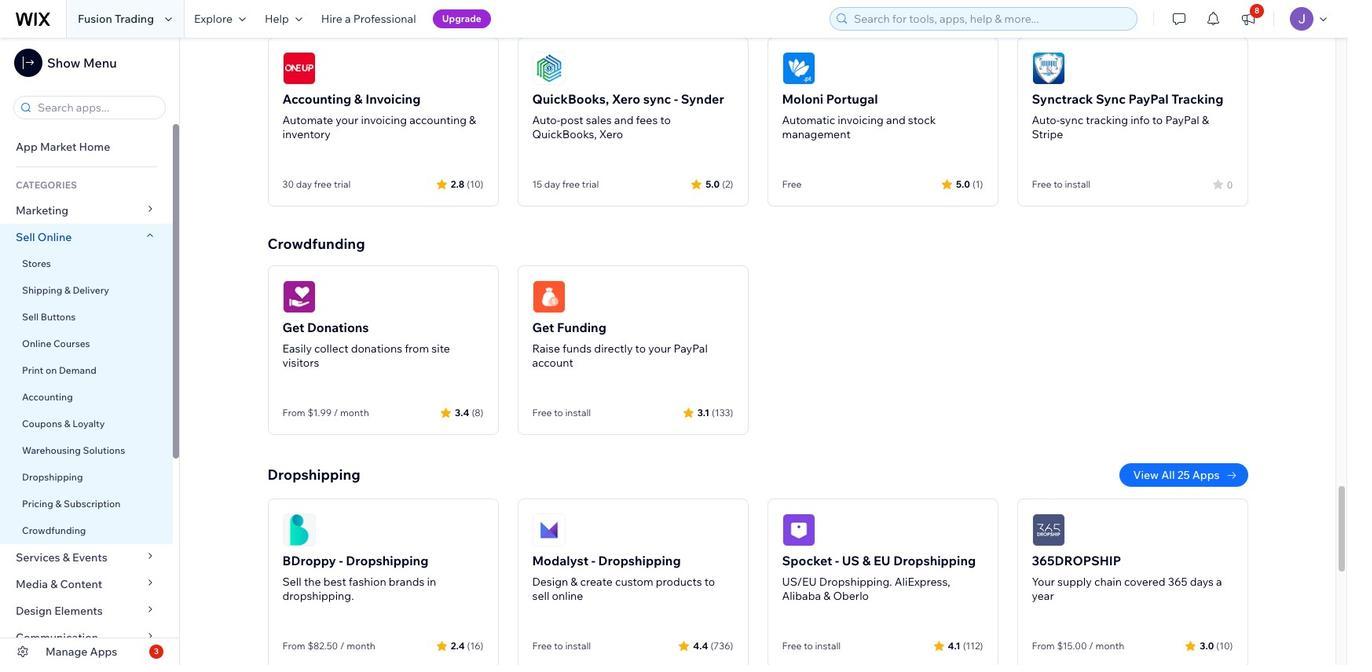 Task type: locate. For each thing, give the bounding box(es) containing it.
1 vertical spatial (10)
[[1217, 640, 1234, 652]]

and inside quickbooks, xero sync ‑ synder auto-post sales and fees to quickbooks, xero
[[614, 113, 634, 127]]

/ right the $82.50
[[340, 641, 345, 652]]

xero up fees
[[612, 91, 641, 107]]

month
[[340, 407, 369, 419], [347, 641, 376, 652], [1096, 641, 1125, 652]]

0 horizontal spatial design
[[16, 604, 52, 619]]

2 horizontal spatial /
[[1090, 641, 1094, 652]]

sell for sell online
[[16, 230, 35, 244]]

collect
[[314, 342, 349, 356]]

1 horizontal spatial free
[[563, 178, 580, 190]]

day for quickbooks,
[[545, 178, 561, 190]]

sell
[[532, 589, 550, 604]]

to down account
[[554, 407, 563, 419]]

accounting
[[283, 91, 352, 107], [22, 391, 73, 403]]

and left fees
[[614, 113, 634, 127]]

free to install for 3.1 (133)
[[532, 407, 591, 419]]

crowdfunding up 'get donations logo'
[[268, 235, 365, 253]]

buttons
[[41, 311, 76, 323]]

1 - from the left
[[339, 553, 343, 569]]

5.0
[[706, 178, 720, 190], [956, 178, 971, 190]]

app market home
[[16, 140, 110, 154]]

2 get from the left
[[532, 320, 554, 336]]

1 quickbooks, from the top
[[532, 91, 609, 107]]

shipping & delivery link
[[0, 277, 173, 304]]

& right pricing
[[55, 498, 62, 510]]

2 horizontal spatial -
[[835, 553, 840, 569]]

0 horizontal spatial sync
[[643, 91, 671, 107]]

day right 30
[[296, 178, 312, 190]]

install for 4.1 (112)
[[815, 641, 841, 652]]

pricing & subscription link
[[0, 491, 173, 518]]

online up print
[[22, 338, 51, 350]]

0 horizontal spatial a
[[345, 12, 351, 26]]

3 - from the left
[[835, 553, 840, 569]]

1 horizontal spatial sync
[[1060, 113, 1084, 127]]

0 horizontal spatial auto-
[[532, 113, 561, 127]]

paypal up info
[[1129, 91, 1169, 107]]

free down management
[[782, 178, 802, 190]]

crowdfunding
[[268, 235, 365, 253], [22, 525, 86, 537]]

& left 'events'
[[63, 551, 70, 565]]

1 vertical spatial quickbooks,
[[532, 127, 597, 141]]

media & content link
[[0, 571, 173, 598]]

1 vertical spatial a
[[1217, 575, 1223, 589]]

marketing
[[16, 204, 69, 218]]

invoicing down invoicing
[[361, 113, 407, 127]]

apps
[[1193, 468, 1220, 483], [90, 645, 117, 659]]

accounting & invoicing logo image
[[283, 52, 316, 85]]

a inside 365dropship your supply chain covered 365 days a year
[[1217, 575, 1223, 589]]

- left us
[[835, 553, 840, 569]]

2 day from the left
[[545, 178, 561, 190]]

xero
[[612, 91, 641, 107], [600, 127, 623, 141]]

365dropship
[[1032, 553, 1122, 569]]

trial right 30
[[334, 178, 351, 190]]

month right $15.00
[[1096, 641, 1125, 652]]

help button
[[255, 0, 312, 38]]

free to install down online on the bottom of the page
[[532, 641, 591, 652]]

0 horizontal spatial (10)
[[467, 178, 484, 190]]

aliexpress,
[[895, 575, 951, 589]]

free to install down account
[[532, 407, 591, 419]]

free right the 15
[[563, 178, 580, 190]]

/ right $1.99
[[334, 407, 338, 419]]

marketing link
[[0, 197, 173, 224]]

& right media
[[50, 578, 58, 592]]

365dropship logo image
[[1032, 514, 1065, 547]]

(1)
[[973, 178, 984, 190]]

dropshipping inside spocket - us & eu dropshipping us/eu dropshipping. aliexpress, alibaba & oberlo
[[894, 553, 976, 569]]

0 vertical spatial crowdfunding
[[268, 235, 365, 253]]

auto- down the quickbooks, xero sync ‑ synder logo
[[532, 113, 561, 127]]

trial right the 15
[[582, 178, 599, 190]]

5.0 left (1)
[[956, 178, 971, 190]]

1 auto- from the left
[[532, 113, 561, 127]]

sell left the
[[283, 575, 302, 589]]

and left stock
[[887, 113, 906, 127]]

- inside spocket - us & eu dropshipping us/eu dropshipping. aliexpress, alibaba & oberlo
[[835, 553, 840, 569]]

2 auto- from the left
[[1032, 113, 1060, 127]]

25
[[1178, 468, 1190, 483]]

invoicing down portugal
[[838, 113, 884, 127]]

1 day from the left
[[296, 178, 312, 190]]

1 vertical spatial crowdfunding
[[22, 525, 86, 537]]

from for your
[[1032, 641, 1055, 652]]

events
[[72, 551, 107, 565]]

to inside the get funding raise funds directly to your paypal account
[[636, 342, 646, 356]]

explore
[[194, 12, 233, 26]]

free for 4.1 (112)
[[782, 641, 802, 652]]

dropshipping down warehousing
[[22, 472, 83, 483]]

0 horizontal spatial crowdfunding
[[22, 525, 86, 537]]

1 horizontal spatial a
[[1217, 575, 1223, 589]]

month right $1.99
[[340, 407, 369, 419]]

to right fees
[[661, 113, 671, 127]]

0 horizontal spatial your
[[336, 113, 359, 127]]

0
[[1228, 179, 1234, 191]]

print
[[22, 365, 43, 376]]

sell for sell buttons
[[22, 311, 39, 323]]

30
[[283, 178, 294, 190]]

& right accounting
[[469, 113, 476, 127]]

free down alibaba
[[782, 641, 802, 652]]

spocket - us & eu dropshipping us/eu dropshipping. aliexpress, alibaba & oberlo
[[782, 553, 976, 604]]

1 horizontal spatial 5.0
[[956, 178, 971, 190]]

get for get donations
[[283, 320, 305, 336]]

0 vertical spatial paypal
[[1129, 91, 1169, 107]]

2 vertical spatial paypal
[[674, 342, 708, 356]]

tracking
[[1086, 113, 1129, 127]]

bdroppy - dropshipping logo image
[[283, 514, 316, 547]]

8 button
[[1232, 0, 1266, 38]]

menu
[[83, 55, 117, 71]]

your right automate
[[336, 113, 359, 127]]

0 vertical spatial apps
[[1193, 468, 1220, 483]]

1 get from the left
[[283, 320, 305, 336]]

apps inside 'view all 25 apps' 'link'
[[1193, 468, 1220, 483]]

sell left buttons
[[22, 311, 39, 323]]

invoicing
[[361, 113, 407, 127], [838, 113, 884, 127]]

& down tracking
[[1202, 113, 1210, 127]]

2.8 (10)
[[451, 178, 484, 190]]

xero left fees
[[600, 127, 623, 141]]

get for get funding
[[532, 320, 554, 336]]

0 vertical spatial design
[[532, 575, 568, 589]]

apps right 25
[[1193, 468, 1220, 483]]

to down stripe
[[1054, 178, 1063, 190]]

accounting down on
[[22, 391, 73, 403]]

1 horizontal spatial auto-
[[1032, 113, 1060, 127]]

- up create
[[592, 553, 596, 569]]

manage apps
[[46, 645, 117, 659]]

accounting for accounting
[[22, 391, 73, 403]]

5.0 for and
[[956, 178, 971, 190]]

oberlo
[[833, 589, 869, 604]]

auto- inside quickbooks, xero sync ‑ synder auto-post sales and fees to quickbooks, xero
[[532, 113, 561, 127]]

month right the $82.50
[[347, 641, 376, 652]]

& left loyalty
[[64, 418, 70, 430]]

chain
[[1095, 575, 1122, 589]]

1 horizontal spatial -
[[592, 553, 596, 569]]

a right hire
[[345, 12, 351, 26]]

1 vertical spatial your
[[649, 342, 672, 356]]

1 vertical spatial xero
[[600, 127, 623, 141]]

30 day free trial
[[283, 178, 351, 190]]

portugal
[[827, 91, 878, 107]]

1 free from the left
[[314, 178, 332, 190]]

auto- down synctrack
[[1032, 113, 1060, 127]]

accounting up automate
[[283, 91, 352, 107]]

dropshipping up aliexpress, on the bottom right
[[894, 553, 976, 569]]

2 - from the left
[[592, 553, 596, 569]]

(10) for 2.8 (10)
[[467, 178, 484, 190]]

2 free from the left
[[563, 178, 580, 190]]

1 vertical spatial apps
[[90, 645, 117, 659]]

1 horizontal spatial day
[[545, 178, 561, 190]]

free for quickbooks,
[[563, 178, 580, 190]]

- inside bdroppy - dropshipping sell the best fashion brands in dropshipping.
[[339, 553, 343, 569]]

1 5.0 from the left
[[706, 178, 720, 190]]

from left the $82.50
[[283, 641, 306, 652]]

2 vertical spatial sell
[[283, 575, 302, 589]]

accounting inside accounting & invoicing automate your invoicing accounting & inventory
[[283, 91, 352, 107]]

the
[[304, 575, 321, 589]]

1 horizontal spatial apps
[[1193, 468, 1220, 483]]

1 horizontal spatial (10)
[[1217, 640, 1234, 652]]

0 horizontal spatial /
[[334, 407, 338, 419]]

synctrack
[[1032, 91, 1094, 107]]

moloni portugal logo image
[[782, 52, 815, 85]]

sync
[[1096, 91, 1126, 107]]

to right directly
[[636, 342, 646, 356]]

Search apps... field
[[33, 97, 160, 119]]

from
[[283, 407, 306, 419], [283, 641, 306, 652], [1032, 641, 1055, 652]]

modalyst - dropshipping design & create custom products to sell online
[[532, 553, 715, 604]]

media & content
[[16, 578, 102, 592]]

2 invoicing from the left
[[838, 113, 884, 127]]

apps right "manage"
[[90, 645, 117, 659]]

/ right $15.00
[[1090, 641, 1094, 652]]

design down media
[[16, 604, 52, 619]]

0 vertical spatial sync
[[643, 91, 671, 107]]

shipping & delivery
[[22, 285, 109, 296]]

2 trial from the left
[[582, 178, 599, 190]]

get inside get donations easily collect donations from site visitors
[[283, 320, 305, 336]]

free down account
[[532, 407, 552, 419]]

- up best on the bottom
[[339, 553, 343, 569]]

and inside moloni portugal automatic invoicing and stock management
[[887, 113, 906, 127]]

sync
[[643, 91, 671, 107], [1060, 113, 1084, 127]]

2 and from the left
[[887, 113, 906, 127]]

from left $15.00
[[1032, 641, 1055, 652]]

3
[[154, 647, 159, 657]]

- for spocket
[[835, 553, 840, 569]]

online down "marketing"
[[38, 230, 72, 244]]

0 horizontal spatial and
[[614, 113, 634, 127]]

paypal inside the get funding raise funds directly to your paypal account
[[674, 342, 708, 356]]

5.0 left (2)
[[706, 178, 720, 190]]

paypal up 3.1
[[674, 342, 708, 356]]

1 horizontal spatial design
[[532, 575, 568, 589]]

1 horizontal spatial get
[[532, 320, 554, 336]]

1 vertical spatial sync
[[1060, 113, 1084, 127]]

& left create
[[571, 575, 578, 589]]

brands
[[389, 575, 425, 589]]

subscription
[[64, 498, 121, 510]]

apps inside sidebar element
[[90, 645, 117, 659]]

bdroppy
[[283, 553, 336, 569]]

1 horizontal spatial and
[[887, 113, 906, 127]]

(10) right 2.8
[[467, 178, 484, 190]]

crowdfunding up services & events
[[22, 525, 86, 537]]

funding
[[557, 320, 607, 336]]

3.0
[[1200, 640, 1215, 652]]

0 vertical spatial quickbooks,
[[532, 91, 609, 107]]

3.0 (10)
[[1200, 640, 1234, 652]]

free to install down alibaba
[[782, 641, 841, 652]]

1 vertical spatial sell
[[22, 311, 39, 323]]

visitors
[[283, 356, 319, 370]]

1 horizontal spatial accounting
[[283, 91, 352, 107]]

0 horizontal spatial accounting
[[22, 391, 73, 403]]

design down modalyst
[[532, 575, 568, 589]]

4.4
[[693, 640, 708, 652]]

accounting inside sidebar element
[[22, 391, 73, 403]]

1 horizontal spatial your
[[649, 342, 672, 356]]

to down alibaba
[[804, 641, 813, 652]]

dropshipping
[[268, 466, 361, 484], [22, 472, 83, 483], [346, 553, 429, 569], [598, 553, 681, 569], [894, 553, 976, 569]]

0 vertical spatial sell
[[16, 230, 35, 244]]

8
[[1255, 6, 1260, 16]]

install down account
[[565, 407, 591, 419]]

upgrade button
[[433, 9, 491, 28]]

quickbooks, up post
[[532, 91, 609, 107]]

dropshipping up brands
[[346, 553, 429, 569]]

warehousing
[[22, 445, 81, 457]]

install down oberlo
[[815, 641, 841, 652]]

1 invoicing from the left
[[361, 113, 407, 127]]

free down 'sell'
[[532, 641, 552, 652]]

sidebar element
[[0, 38, 180, 666]]

sync left ‑
[[643, 91, 671, 107]]

0 horizontal spatial 5.0
[[706, 178, 720, 190]]

stores link
[[0, 251, 173, 277]]

to
[[661, 113, 671, 127], [1153, 113, 1163, 127], [1054, 178, 1063, 190], [636, 342, 646, 356], [554, 407, 563, 419], [705, 575, 715, 589], [554, 641, 563, 652], [804, 641, 813, 652]]

sell buttons
[[22, 311, 76, 323]]

0 vertical spatial (10)
[[467, 178, 484, 190]]

professional
[[354, 12, 416, 26]]

& inside shipping & delivery link
[[64, 285, 71, 296]]

- for modalyst
[[592, 553, 596, 569]]

sell inside bdroppy - dropshipping sell the best fashion brands in dropshipping.
[[283, 575, 302, 589]]

dropshipping up custom
[[598, 553, 681, 569]]

hire a professional link
[[312, 0, 426, 38]]

free
[[782, 178, 802, 190], [1032, 178, 1052, 190], [532, 407, 552, 419], [532, 641, 552, 652], [782, 641, 802, 652]]

to down online on the bottom of the page
[[554, 641, 563, 652]]

crowdfunding link
[[0, 518, 173, 545]]

free right 30
[[314, 178, 332, 190]]

0 horizontal spatial day
[[296, 178, 312, 190]]

0 horizontal spatial -
[[339, 553, 343, 569]]

paypal down tracking
[[1166, 113, 1200, 127]]

0 horizontal spatial trial
[[334, 178, 351, 190]]

0 horizontal spatial invoicing
[[361, 113, 407, 127]]

1 vertical spatial paypal
[[1166, 113, 1200, 127]]

& inside media & content link
[[50, 578, 58, 592]]

spocket
[[782, 553, 833, 569]]

a right "days"
[[1217, 575, 1223, 589]]

your right directly
[[649, 342, 672, 356]]

show
[[47, 55, 80, 71]]

install
[[1065, 178, 1091, 190], [565, 407, 591, 419], [565, 641, 591, 652], [815, 641, 841, 652]]

on
[[46, 365, 57, 376]]

& inside the pricing & subscription link
[[55, 498, 62, 510]]

1 vertical spatial design
[[16, 604, 52, 619]]

dropshipping inside the 'modalyst - dropshipping design & create custom products to sell online'
[[598, 553, 681, 569]]

1 horizontal spatial invoicing
[[838, 113, 884, 127]]

free down stripe
[[1032, 178, 1052, 190]]

1 trial from the left
[[334, 178, 351, 190]]

0 vertical spatial your
[[336, 113, 359, 127]]

2 5.0 from the left
[[956, 178, 971, 190]]

0 horizontal spatial get
[[283, 320, 305, 336]]

get donations easily collect donations from site visitors
[[283, 320, 450, 370]]

get up easily
[[283, 320, 305, 336]]

your
[[336, 113, 359, 127], [649, 342, 672, 356]]

print on demand
[[22, 365, 97, 376]]

1 horizontal spatial /
[[340, 641, 345, 652]]

media
[[16, 578, 48, 592]]

quickbooks, up the 15 day free trial
[[532, 127, 597, 141]]

0 vertical spatial accounting
[[283, 91, 352, 107]]

(112)
[[963, 640, 984, 652]]

auto-
[[532, 113, 561, 127], [1032, 113, 1060, 127]]

get inside the get funding raise funds directly to your paypal account
[[532, 320, 554, 336]]

sync down synctrack
[[1060, 113, 1084, 127]]

sell up stores
[[16, 230, 35, 244]]

all
[[1162, 468, 1175, 483]]

month for your
[[1096, 641, 1125, 652]]

day right the 15
[[545, 178, 561, 190]]

install down online on the bottom of the page
[[565, 641, 591, 652]]

0 horizontal spatial free
[[314, 178, 332, 190]]

app market home link
[[0, 134, 173, 160]]

1 horizontal spatial crowdfunding
[[268, 235, 365, 253]]

to right products
[[705, 575, 715, 589]]

sell buttons link
[[0, 304, 173, 331]]

(10) right the 3.0
[[1217, 640, 1234, 652]]

dropshipping inside sidebar element
[[22, 472, 83, 483]]

to right info
[[1153, 113, 1163, 127]]

get up raise on the bottom left of page
[[532, 320, 554, 336]]

1 and from the left
[[614, 113, 634, 127]]

0 horizontal spatial apps
[[90, 645, 117, 659]]

1 horizontal spatial trial
[[582, 178, 599, 190]]

1 vertical spatial accounting
[[22, 391, 73, 403]]

trading
[[115, 12, 154, 26]]

- inside the 'modalyst - dropshipping design & create custom products to sell online'
[[592, 553, 596, 569]]

& left delivery
[[64, 285, 71, 296]]

4.1
[[948, 640, 961, 652]]



Task type: describe. For each thing, give the bounding box(es) containing it.
stores
[[22, 258, 51, 270]]

communication link
[[0, 625, 173, 652]]

eu
[[874, 553, 891, 569]]

0 vertical spatial xero
[[612, 91, 641, 107]]

raise
[[532, 342, 560, 356]]

bdroppy - dropshipping sell the best fashion brands in dropshipping.
[[283, 553, 436, 604]]

funds
[[563, 342, 592, 356]]

1 vertical spatial online
[[22, 338, 51, 350]]

to inside synctrack sync paypal tracking auto-sync tracking info to paypal & stripe
[[1153, 113, 1163, 127]]

2.8
[[451, 178, 465, 190]]

install for 4.4 (736)
[[565, 641, 591, 652]]

sell online
[[16, 230, 72, 244]]

dropshipping inside bdroppy - dropshipping sell the best fashion brands in dropshipping.
[[346, 553, 429, 569]]

(2)
[[722, 178, 734, 190]]

us
[[842, 553, 860, 569]]

from $1.99 / month
[[283, 407, 369, 419]]

synder
[[681, 91, 725, 107]]

install down tracking
[[1065, 178, 1091, 190]]

days
[[1190, 575, 1214, 589]]

trial for quickbooks,
[[582, 178, 599, 190]]

spocket - us & eu dropshipping logo image
[[782, 514, 815, 547]]

5.0 for synder
[[706, 178, 720, 190]]

design elements
[[16, 604, 103, 619]]

free to install for 4.4 (736)
[[532, 641, 591, 652]]

month for -
[[347, 641, 376, 652]]

services & events link
[[0, 545, 173, 571]]

supply
[[1058, 575, 1092, 589]]

& inside coupons & loyalty link
[[64, 418, 70, 430]]

design inside design elements link
[[16, 604, 52, 619]]

& left invoicing
[[354, 91, 363, 107]]

view
[[1134, 468, 1159, 483]]

fusion
[[78, 12, 112, 26]]

crowdfunding inside the crowdfunding link
[[22, 525, 86, 537]]

quickbooks, xero sync ‑ synder logo image
[[532, 52, 566, 85]]

communication
[[16, 631, 101, 645]]

3.1 (133)
[[698, 407, 734, 419]]

best
[[324, 575, 346, 589]]

stock
[[908, 113, 936, 127]]

to inside quickbooks, xero sync ‑ synder auto-post sales and fees to quickbooks, xero
[[661, 113, 671, 127]]

invoicing
[[366, 91, 421, 107]]

$82.50
[[308, 641, 338, 652]]

‑
[[674, 91, 678, 107]]

view all 25 apps link
[[1120, 464, 1249, 487]]

dropshipping up bdroppy - dropshipping logo
[[268, 466, 361, 484]]

solutions
[[83, 445, 125, 457]]

dropshipping.
[[820, 575, 893, 589]]

365dropship your supply chain covered 365 days a year
[[1032, 553, 1223, 604]]

coupons & loyalty link
[[0, 411, 173, 438]]

modalyst - dropshipping logo image
[[532, 514, 566, 547]]

/ for your
[[1090, 641, 1094, 652]]

your inside accounting & invoicing automate your invoicing accounting & inventory
[[336, 113, 359, 127]]

hire
[[321, 12, 343, 26]]

trial for accounting
[[334, 178, 351, 190]]

get donations logo image
[[283, 281, 316, 314]]

sales
[[586, 113, 612, 127]]

free for accounting
[[314, 178, 332, 190]]

market
[[40, 140, 77, 154]]

Search for tools, apps, help & more... field
[[850, 8, 1133, 30]]

warehousing solutions
[[22, 445, 125, 457]]

shipping
[[22, 285, 62, 296]]

automate
[[283, 113, 333, 127]]

from left $1.99
[[283, 407, 306, 419]]

free to install down stripe
[[1032, 178, 1091, 190]]

5.0 (2)
[[706, 178, 734, 190]]

sync inside synctrack sync paypal tracking auto-sync tracking info to paypal & stripe
[[1060, 113, 1084, 127]]

get funding logo image
[[532, 281, 566, 314]]

free for 4.4 (736)
[[532, 641, 552, 652]]

0 vertical spatial online
[[38, 230, 72, 244]]

loyalty
[[73, 418, 105, 430]]

account
[[532, 356, 574, 370]]

to inside the 'modalyst - dropshipping design & create custom products to sell online'
[[705, 575, 715, 589]]

0 vertical spatial a
[[345, 12, 351, 26]]

home
[[79, 140, 110, 154]]

info
[[1131, 113, 1150, 127]]

2 quickbooks, from the top
[[532, 127, 597, 141]]

app
[[16, 140, 38, 154]]

15 day free trial
[[532, 178, 599, 190]]

alibaba
[[782, 589, 821, 604]]

custom
[[615, 575, 654, 589]]

online courses link
[[0, 331, 173, 358]]

free for 3.1 (133)
[[532, 407, 552, 419]]

accounting for accounting & invoicing automate your invoicing accounting & inventory
[[283, 91, 352, 107]]

from for -
[[283, 641, 306, 652]]

sync inside quickbooks, xero sync ‑ synder auto-post sales and fees to quickbooks, xero
[[643, 91, 671, 107]]

& left eu
[[863, 553, 871, 569]]

us/eu
[[782, 575, 817, 589]]

- for bdroppy
[[339, 553, 343, 569]]

invoicing inside moloni portugal automatic invoicing and stock management
[[838, 113, 884, 127]]

auto- inside synctrack sync paypal tracking auto-sync tracking info to paypal & stripe
[[1032, 113, 1060, 127]]

services
[[16, 551, 60, 565]]

dropshipping link
[[0, 465, 173, 491]]

& inside the 'modalyst - dropshipping design & create custom products to sell online'
[[571, 575, 578, 589]]

install for 3.1 (133)
[[565, 407, 591, 419]]

invoicing inside accounting & invoicing automate your invoicing accounting & inventory
[[361, 113, 407, 127]]

/ for -
[[340, 641, 345, 652]]

content
[[60, 578, 102, 592]]

pricing
[[22, 498, 53, 510]]

(736)
[[711, 640, 734, 652]]

products
[[656, 575, 702, 589]]

& inside services & events link
[[63, 551, 70, 565]]

free to install for 4.1 (112)
[[782, 641, 841, 652]]

365
[[1169, 575, 1188, 589]]

view all 25 apps
[[1134, 468, 1220, 483]]

5.0 (1)
[[956, 178, 984, 190]]

your inside the get funding raise funds directly to your paypal account
[[649, 342, 672, 356]]

(10) for 3.0 (10)
[[1217, 640, 1234, 652]]

synctrack sync paypal tracking logo image
[[1032, 52, 1065, 85]]

quickbooks, xero sync ‑ synder auto-post sales and fees to quickbooks, xero
[[532, 91, 725, 141]]

hire a professional
[[321, 12, 416, 26]]

inventory
[[283, 127, 331, 141]]

get funding raise funds directly to your paypal account
[[532, 320, 708, 370]]

& left oberlo
[[824, 589, 831, 604]]

site
[[432, 342, 450, 356]]

3.4 (8)
[[455, 407, 484, 419]]

directly
[[594, 342, 633, 356]]

fusion trading
[[78, 12, 154, 26]]

moloni portugal automatic invoicing and stock management
[[782, 91, 936, 141]]

& inside synctrack sync paypal tracking auto-sync tracking info to paypal & stripe
[[1202, 113, 1210, 127]]

synctrack sync paypal tracking auto-sync tracking info to paypal & stripe
[[1032, 91, 1224, 141]]

online
[[552, 589, 584, 604]]

day for accounting
[[296, 178, 312, 190]]

4.4 (736)
[[693, 640, 734, 652]]

demand
[[59, 365, 97, 376]]

4.1 (112)
[[948, 640, 984, 652]]

design inside the 'modalyst - dropshipping design & create custom products to sell online'
[[532, 575, 568, 589]]



Task type: vqa. For each thing, say whether or not it's contained in the screenshot.
third trigger: from the top
no



